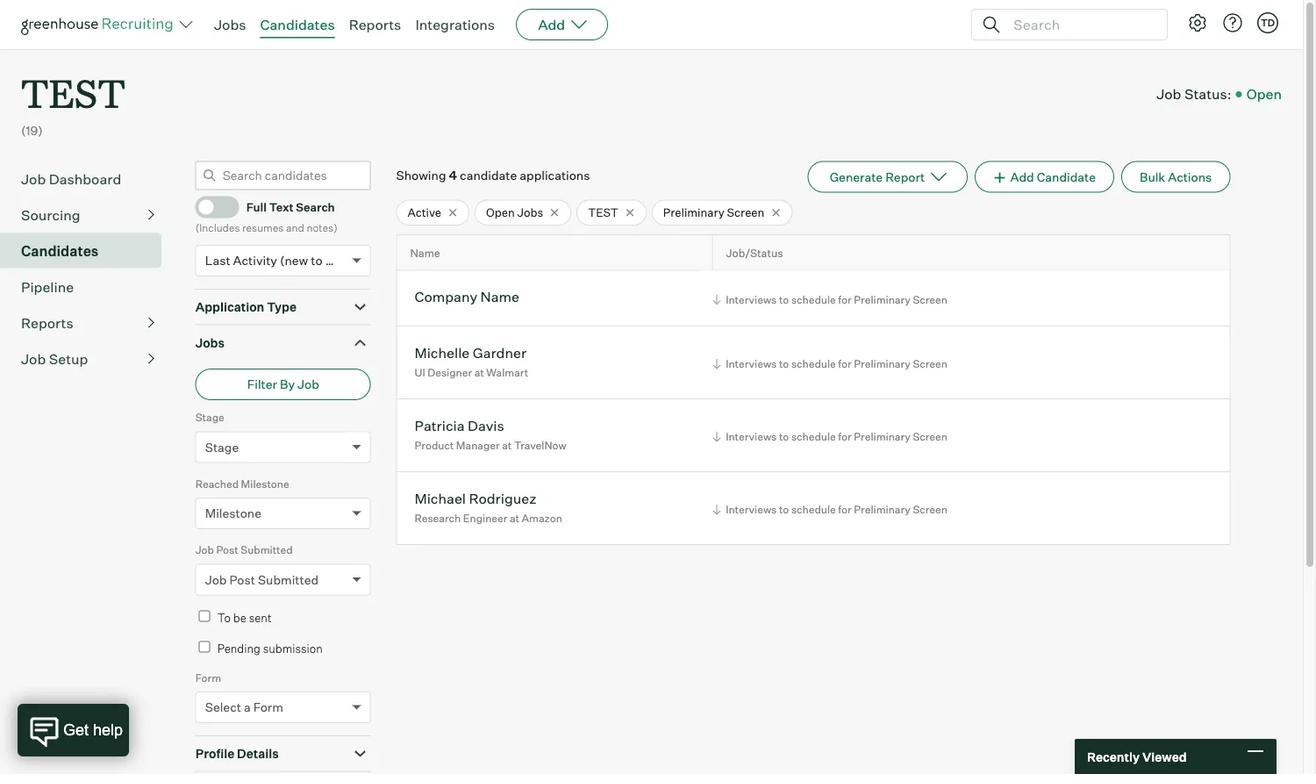 Task type: locate. For each thing, give the bounding box(es) containing it.
reports link
[[349, 16, 401, 33], [21, 312, 154, 333]]

add inside popup button
[[538, 16, 565, 33]]

job
[[1157, 85, 1182, 103], [21, 170, 46, 188], [21, 350, 46, 367], [298, 377, 319, 392], [195, 543, 214, 557], [205, 572, 227, 587]]

reports left 'integrations'
[[349, 16, 401, 33]]

preliminary for davis
[[854, 430, 911, 443]]

0 vertical spatial reports link
[[349, 16, 401, 33]]

test
[[21, 67, 125, 118], [588, 205, 619, 219]]

for
[[838, 293, 852, 306], [838, 357, 852, 370], [838, 430, 852, 443], [838, 503, 852, 516]]

1 vertical spatial reports
[[21, 314, 73, 331]]

recently
[[1087, 749, 1140, 764]]

test down applications
[[588, 205, 619, 219]]

0 vertical spatial milestone
[[241, 477, 289, 490]]

post
[[216, 543, 238, 557], [229, 572, 255, 587]]

0 vertical spatial candidates link
[[260, 16, 335, 33]]

checkmark image
[[203, 200, 217, 213]]

0 horizontal spatial name
[[410, 246, 440, 259]]

for for gardner
[[838, 357, 852, 370]]

at down rodriguez
[[510, 511, 520, 525]]

candidates down sourcing
[[21, 242, 99, 260]]

reports down 'pipeline'
[[21, 314, 73, 331]]

rodriguez
[[469, 489, 537, 507]]

to for patricia davis
[[779, 430, 789, 443]]

2 interviews to schedule for preliminary screen link from the top
[[710, 355, 952, 372]]

0 horizontal spatial reports link
[[21, 312, 154, 333]]

1 horizontal spatial add
[[1011, 169, 1034, 184]]

0 vertical spatial test
[[21, 67, 125, 118]]

4 schedule from the top
[[792, 503, 836, 516]]

job post submitted
[[195, 543, 293, 557], [205, 572, 319, 587]]

0 horizontal spatial test
[[21, 67, 125, 118]]

milestone down reached milestone on the left bottom of the page
[[205, 506, 262, 521]]

travelnow
[[514, 439, 567, 452]]

at for gardner
[[474, 366, 484, 379]]

job inside button
[[298, 377, 319, 392]]

1 vertical spatial open
[[486, 205, 515, 219]]

recently viewed
[[1087, 749, 1187, 764]]

Search text field
[[1009, 12, 1151, 37]]

screen for rodriguez
[[913, 503, 948, 516]]

interviews to schedule for preliminary screen for michael rodriguez
[[726, 503, 948, 516]]

research
[[415, 511, 461, 525]]

interviews to schedule for preliminary screen for patricia davis
[[726, 430, 948, 443]]

submitted up sent
[[258, 572, 319, 587]]

submitted
[[241, 543, 293, 557], [258, 572, 319, 587]]

3 schedule from the top
[[792, 430, 836, 443]]

0 horizontal spatial reports
[[21, 314, 73, 331]]

To be sent checkbox
[[199, 611, 210, 622]]

full
[[246, 200, 267, 214]]

stage element
[[195, 409, 371, 475]]

test for test
[[588, 205, 619, 219]]

test up (19)
[[21, 67, 125, 118]]

milestone down stage element
[[241, 477, 289, 490]]

2 for from the top
[[838, 357, 852, 370]]

schedule for michael rodriguez
[[792, 503, 836, 516]]

dashboard
[[49, 170, 121, 188]]

2 interviews from the top
[[726, 357, 777, 370]]

0 vertical spatial at
[[474, 366, 484, 379]]

3 for from the top
[[838, 430, 852, 443]]

1 interviews from the top
[[726, 293, 777, 306]]

at inside the patricia davis product manager at travelnow
[[502, 439, 512, 452]]

0 horizontal spatial open
[[486, 205, 515, 219]]

open down showing 4 candidate applications
[[486, 205, 515, 219]]

preliminary
[[663, 205, 725, 219], [854, 293, 911, 306], [854, 357, 911, 370], [854, 430, 911, 443], [854, 503, 911, 516]]

a
[[244, 700, 251, 715]]

reports link down pipeline link
[[21, 312, 154, 333]]

job status:
[[1157, 85, 1232, 103]]

2 vertical spatial at
[[510, 511, 520, 525]]

3 interviews to schedule for preliminary screen from the top
[[726, 430, 948, 443]]

product
[[415, 439, 454, 452]]

0 vertical spatial submitted
[[241, 543, 293, 557]]

td
[[1261, 17, 1275, 29]]

1 horizontal spatial candidates link
[[260, 16, 335, 33]]

at down davis
[[502, 439, 512, 452]]

2 vertical spatial jobs
[[195, 335, 225, 350]]

name
[[410, 246, 440, 259], [481, 288, 520, 306]]

2 schedule from the top
[[792, 357, 836, 370]]

reached
[[195, 477, 239, 490]]

form right a
[[253, 700, 283, 715]]

full text search (includes resumes and notes)
[[195, 200, 338, 235]]

1 vertical spatial add
[[1011, 169, 1034, 184]]

4 interviews from the top
[[726, 503, 777, 516]]

at for davis
[[502, 439, 512, 452]]

last activity (new to old) option
[[205, 253, 348, 268]]

to be sent
[[217, 611, 272, 625]]

screen for gardner
[[913, 357, 948, 370]]

1 vertical spatial at
[[502, 439, 512, 452]]

1 horizontal spatial reports link
[[349, 16, 401, 33]]

details
[[237, 746, 279, 762]]

(19)
[[21, 123, 43, 138]]

active
[[408, 205, 441, 219]]

0 vertical spatial add
[[538, 16, 565, 33]]

job post submitted up sent
[[205, 572, 319, 587]]

name right company
[[481, 288, 520, 306]]

name down the active on the left top
[[410, 246, 440, 259]]

1 vertical spatial candidates link
[[21, 240, 154, 261]]

interviews to schedule for preliminary screen link for michael rodriguez
[[710, 501, 952, 518]]

michael rodriguez link
[[415, 489, 537, 510]]

candidates link
[[260, 16, 335, 33], [21, 240, 154, 261]]

interviews to schedule for preliminary screen link
[[710, 291, 952, 308], [710, 355, 952, 372], [710, 428, 952, 445], [710, 501, 952, 518]]

manager
[[456, 439, 500, 452]]

1 vertical spatial stage
[[205, 439, 239, 455]]

post down reached
[[216, 543, 238, 557]]

application
[[195, 299, 264, 315]]

open right status: in the right of the page
[[1247, 85, 1282, 103]]

0 vertical spatial jobs
[[214, 16, 246, 33]]

1 vertical spatial candidates
[[21, 242, 99, 260]]

michael rodriguez research engineer at amazon
[[415, 489, 563, 525]]

4 for from the top
[[838, 503, 852, 516]]

interviews to schedule for preliminary screen
[[726, 293, 948, 306], [726, 357, 948, 370], [726, 430, 948, 443], [726, 503, 948, 516]]

submission
[[263, 641, 323, 655]]

0 vertical spatial reports
[[349, 16, 401, 33]]

preliminary for rodriguez
[[854, 503, 911, 516]]

1 horizontal spatial open
[[1247, 85, 1282, 103]]

at inside michael rodriguez research engineer at amazon
[[510, 511, 520, 525]]

td button
[[1254, 9, 1282, 37]]

add for add candidate
[[1011, 169, 1034, 184]]

candidate
[[460, 167, 517, 183]]

1 interviews to schedule for preliminary screen from the top
[[726, 293, 948, 306]]

interviews to schedule for preliminary screen link for michelle gardner
[[710, 355, 952, 372]]

job post submitted down reached milestone element
[[195, 543, 293, 557]]

company name
[[415, 288, 520, 306]]

engineer
[[463, 511, 508, 525]]

resumes
[[242, 221, 284, 235]]

candidates right jobs link on the left top
[[260, 16, 335, 33]]

screen for davis
[[913, 430, 948, 443]]

milestone
[[241, 477, 289, 490], [205, 506, 262, 521]]

test link
[[21, 49, 125, 122]]

3 interviews from the top
[[726, 430, 777, 443]]

for for rodriguez
[[838, 503, 852, 516]]

add candidate
[[1011, 169, 1096, 184]]

1 horizontal spatial test
[[588, 205, 619, 219]]

0 horizontal spatial add
[[538, 16, 565, 33]]

and
[[286, 221, 304, 235]]

0 horizontal spatial candidates link
[[21, 240, 154, 261]]

add
[[538, 16, 565, 33], [1011, 169, 1034, 184]]

1 vertical spatial form
[[253, 700, 283, 715]]

1 vertical spatial name
[[481, 288, 520, 306]]

open jobs
[[486, 205, 543, 219]]

at down michelle gardner "link"
[[474, 366, 484, 379]]

form
[[195, 671, 221, 684], [253, 700, 283, 715]]

2 interviews to schedule for preliminary screen from the top
[[726, 357, 948, 370]]

form element
[[195, 669, 371, 736]]

stage
[[195, 411, 224, 424], [205, 439, 239, 455]]

open for open jobs
[[486, 205, 515, 219]]

last
[[205, 253, 230, 268]]

search
[[296, 200, 335, 214]]

configure image
[[1187, 12, 1209, 33]]

add for add
[[538, 16, 565, 33]]

1 vertical spatial reports link
[[21, 312, 154, 333]]

by
[[280, 377, 295, 392]]

pipeline link
[[21, 276, 154, 297]]

last activity (new to old)
[[205, 253, 348, 268]]

0 vertical spatial candidates
[[260, 16, 335, 33]]

interviews
[[726, 293, 777, 306], [726, 357, 777, 370], [726, 430, 777, 443], [726, 503, 777, 516]]

4 interviews to schedule for preliminary screen from the top
[[726, 503, 948, 516]]

type
[[267, 299, 297, 315]]

1 vertical spatial submitted
[[258, 572, 319, 587]]

submitted down reached milestone element
[[241, 543, 293, 557]]

applications
[[520, 167, 590, 183]]

(includes
[[195, 221, 240, 235]]

showing
[[396, 167, 446, 183]]

select a form
[[205, 700, 283, 715]]

1 schedule from the top
[[792, 293, 836, 306]]

generate
[[830, 169, 883, 184]]

to
[[311, 253, 323, 268], [779, 293, 789, 306], [779, 357, 789, 370], [779, 430, 789, 443], [779, 503, 789, 516]]

candidates link down the sourcing link
[[21, 240, 154, 261]]

michelle gardner link
[[415, 344, 527, 364]]

3 interviews to schedule for preliminary screen link from the top
[[710, 428, 952, 445]]

1 horizontal spatial form
[[253, 700, 283, 715]]

candidates
[[260, 16, 335, 33], [21, 242, 99, 260]]

reports link left 'integrations'
[[349, 16, 401, 33]]

bulk actions
[[1140, 169, 1212, 184]]

1 vertical spatial test
[[588, 205, 619, 219]]

text
[[269, 200, 294, 214]]

form down the pending submission checkbox
[[195, 671, 221, 684]]

at inside michelle gardner ui designer at walmart
[[474, 366, 484, 379]]

post up to be sent
[[229, 572, 255, 587]]

0 vertical spatial form
[[195, 671, 221, 684]]

0 vertical spatial name
[[410, 246, 440, 259]]

to for michael rodriguez
[[779, 503, 789, 516]]

0 vertical spatial open
[[1247, 85, 1282, 103]]

4 interviews to schedule for preliminary screen link from the top
[[710, 501, 952, 518]]

candidates link right jobs link on the left top
[[260, 16, 335, 33]]



Task type: describe. For each thing, give the bounding box(es) containing it.
company
[[415, 288, 478, 306]]

preliminary for gardner
[[854, 357, 911, 370]]

0 vertical spatial stage
[[195, 411, 224, 424]]

designer
[[428, 366, 472, 379]]

td button
[[1258, 12, 1279, 33]]

michael
[[415, 489, 466, 507]]

1 horizontal spatial reports
[[349, 16, 401, 33]]

for for davis
[[838, 430, 852, 443]]

pending
[[217, 641, 261, 655]]

sourcing
[[21, 206, 80, 224]]

sent
[[249, 611, 272, 625]]

application type
[[195, 299, 297, 315]]

job setup
[[21, 350, 88, 367]]

jobs link
[[214, 16, 246, 33]]

profile details
[[195, 746, 279, 762]]

actions
[[1168, 169, 1212, 184]]

ui
[[415, 366, 425, 379]]

filter
[[247, 377, 277, 392]]

candidate
[[1037, 169, 1096, 184]]

interviews for michael rodriguez
[[726, 503, 777, 516]]

setup
[[49, 350, 88, 367]]

walmart
[[486, 366, 528, 379]]

Search candidates field
[[195, 161, 371, 190]]

1 for from the top
[[838, 293, 852, 306]]

filter by job
[[247, 377, 319, 392]]

notes)
[[307, 221, 338, 235]]

job dashboard
[[21, 170, 121, 188]]

interviews to schedule for preliminary screen for michelle gardner
[[726, 357, 948, 370]]

amazon
[[522, 511, 563, 525]]

add button
[[516, 9, 608, 40]]

old)
[[325, 253, 348, 268]]

1 horizontal spatial name
[[481, 288, 520, 306]]

integrations
[[415, 16, 495, 33]]

gardner
[[473, 344, 527, 361]]

patricia davis product manager at travelnow
[[415, 417, 567, 452]]

filter by job button
[[195, 369, 371, 400]]

pending submission
[[217, 641, 323, 655]]

add candidate link
[[975, 161, 1115, 193]]

michelle gardner ui designer at walmart
[[415, 344, 528, 379]]

Pending submission checkbox
[[199, 641, 210, 653]]

test (19)
[[21, 67, 125, 138]]

1 vertical spatial jobs
[[517, 205, 543, 219]]

job dashboard link
[[21, 168, 154, 189]]

1 interviews to schedule for preliminary screen link from the top
[[710, 291, 952, 308]]

integrations link
[[415, 16, 495, 33]]

open for open
[[1247, 85, 1282, 103]]

select
[[205, 700, 241, 715]]

interviews to schedule for preliminary screen link for patricia davis
[[710, 428, 952, 445]]

to
[[217, 611, 231, 625]]

sourcing link
[[21, 204, 154, 225]]

(new
[[280, 253, 308, 268]]

generate report
[[830, 169, 925, 184]]

at for rodriguez
[[510, 511, 520, 525]]

candidate reports are now available! apply filters and select "view in app" element
[[808, 161, 968, 193]]

0 vertical spatial job post submitted
[[195, 543, 293, 557]]

job setup link
[[21, 348, 154, 369]]

schedule for patricia davis
[[792, 430, 836, 443]]

profile
[[195, 746, 234, 762]]

michelle
[[415, 344, 470, 361]]

reached milestone element
[[195, 475, 371, 542]]

bulk
[[1140, 169, 1166, 184]]

davis
[[468, 417, 504, 434]]

greenhouse recruiting image
[[21, 14, 179, 35]]

preliminary screen
[[663, 205, 765, 219]]

showing 4 candidate applications
[[396, 167, 590, 183]]

reached milestone
[[195, 477, 289, 490]]

pipeline
[[21, 278, 74, 295]]

generate report button
[[808, 161, 968, 193]]

company name link
[[415, 288, 520, 308]]

interviews for michelle gardner
[[726, 357, 777, 370]]

0 vertical spatial post
[[216, 543, 238, 557]]

1 vertical spatial job post submitted
[[205, 572, 319, 587]]

0 horizontal spatial candidates
[[21, 242, 99, 260]]

4
[[449, 167, 457, 183]]

job/status
[[726, 246, 783, 259]]

to for michelle gardner
[[779, 357, 789, 370]]

1 horizontal spatial candidates
[[260, 16, 335, 33]]

activity
[[233, 253, 277, 268]]

0 horizontal spatial form
[[195, 671, 221, 684]]

report
[[886, 169, 925, 184]]

viewed
[[1143, 749, 1187, 764]]

1 vertical spatial milestone
[[205, 506, 262, 521]]

interviews for patricia davis
[[726, 430, 777, 443]]

1 vertical spatial post
[[229, 572, 255, 587]]

patricia
[[415, 417, 465, 434]]

be
[[233, 611, 246, 625]]

test for test (19)
[[21, 67, 125, 118]]

schedule for michelle gardner
[[792, 357, 836, 370]]

job post submitted element
[[195, 542, 371, 608]]



Task type: vqa. For each thing, say whether or not it's contained in the screenshot.
strategy
no



